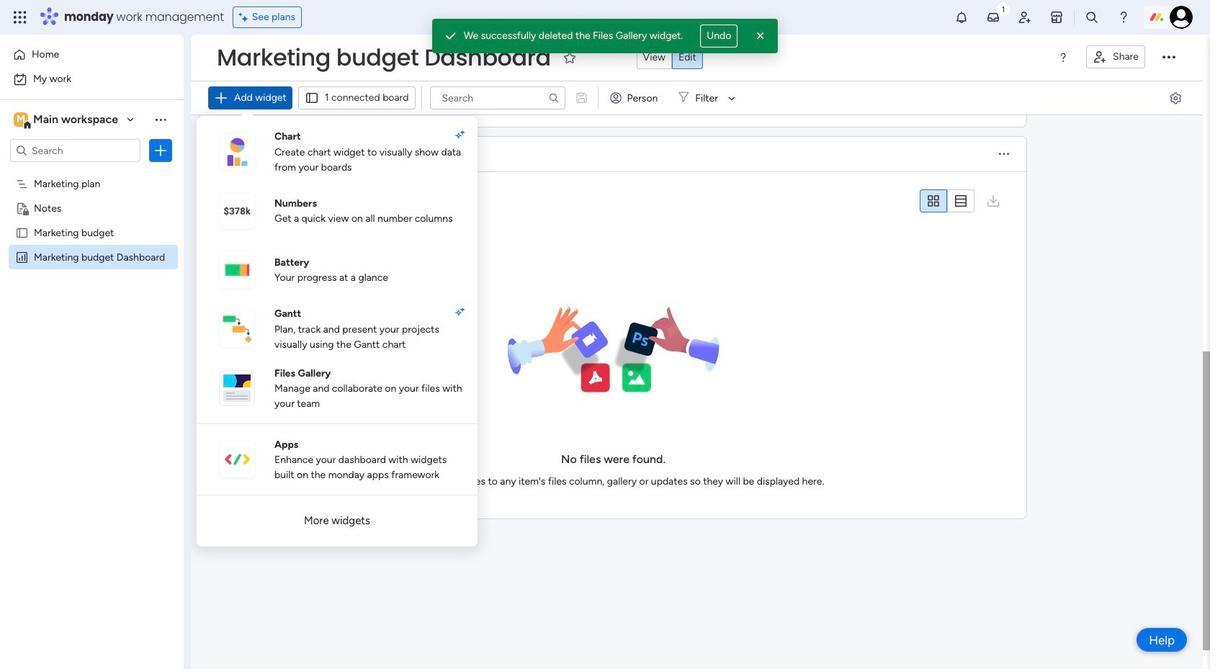 Task type: describe. For each thing, give the bounding box(es) containing it.
workspace selection element
[[14, 111, 120, 130]]

1 vertical spatial option
[[9, 68, 175, 91]]

notifications image
[[954, 10, 969, 24]]

more dots image
[[999, 149, 1009, 160]]

add to favorites image
[[562, 50, 577, 64]]

more options image
[[1163, 51, 1176, 64]]

2 vertical spatial option
[[0, 170, 184, 173]]

workspace options image
[[153, 112, 168, 127]]

0 vertical spatial option
[[9, 43, 175, 66]]

options image
[[153, 143, 168, 158]]

public board image
[[15, 225, 29, 239]]

update feed image
[[986, 10, 1000, 24]]

workspace image
[[14, 112, 28, 127]]

Filter dashboard by text search field
[[430, 86, 565, 109]]

1 image
[[997, 1, 1010, 17]]

kendall parks image
[[1170, 6, 1193, 29]]

invite members image
[[1018, 10, 1032, 24]]

search image
[[548, 92, 559, 104]]

menu image
[[1057, 52, 1069, 63]]



Task type: locate. For each thing, give the bounding box(es) containing it.
close image
[[754, 29, 768, 43]]

banner
[[191, 35, 1203, 115]]

Search in workspace field
[[30, 142, 120, 159]]

search everything image
[[1085, 10, 1099, 24]]

gallery layout group
[[920, 189, 975, 213]]

monday marketplace image
[[1049, 10, 1064, 24]]

public dashboard image
[[15, 250, 29, 264]]

select product image
[[13, 10, 27, 24]]

settings image
[[1168, 91, 1183, 105]]

list box
[[0, 168, 184, 464]]

None search field
[[430, 86, 565, 109]]

help image
[[1116, 10, 1131, 24]]

None search field
[[220, 190, 354, 213]]

None field
[[213, 42, 554, 73], [221, 145, 307, 164], [213, 42, 554, 73], [221, 145, 307, 164]]

arrow down image
[[723, 89, 740, 107]]

display modes group
[[636, 46, 703, 69]]

share image
[[1093, 50, 1107, 64]]

see plans image
[[239, 9, 252, 25]]

alert
[[432, 19, 778, 53]]

private board image
[[15, 201, 29, 215]]

option
[[9, 43, 175, 66], [9, 68, 175, 91], [0, 170, 184, 173]]



Task type: vqa. For each thing, say whether or not it's contained in the screenshot.
Dynamic Values 'image'
no



